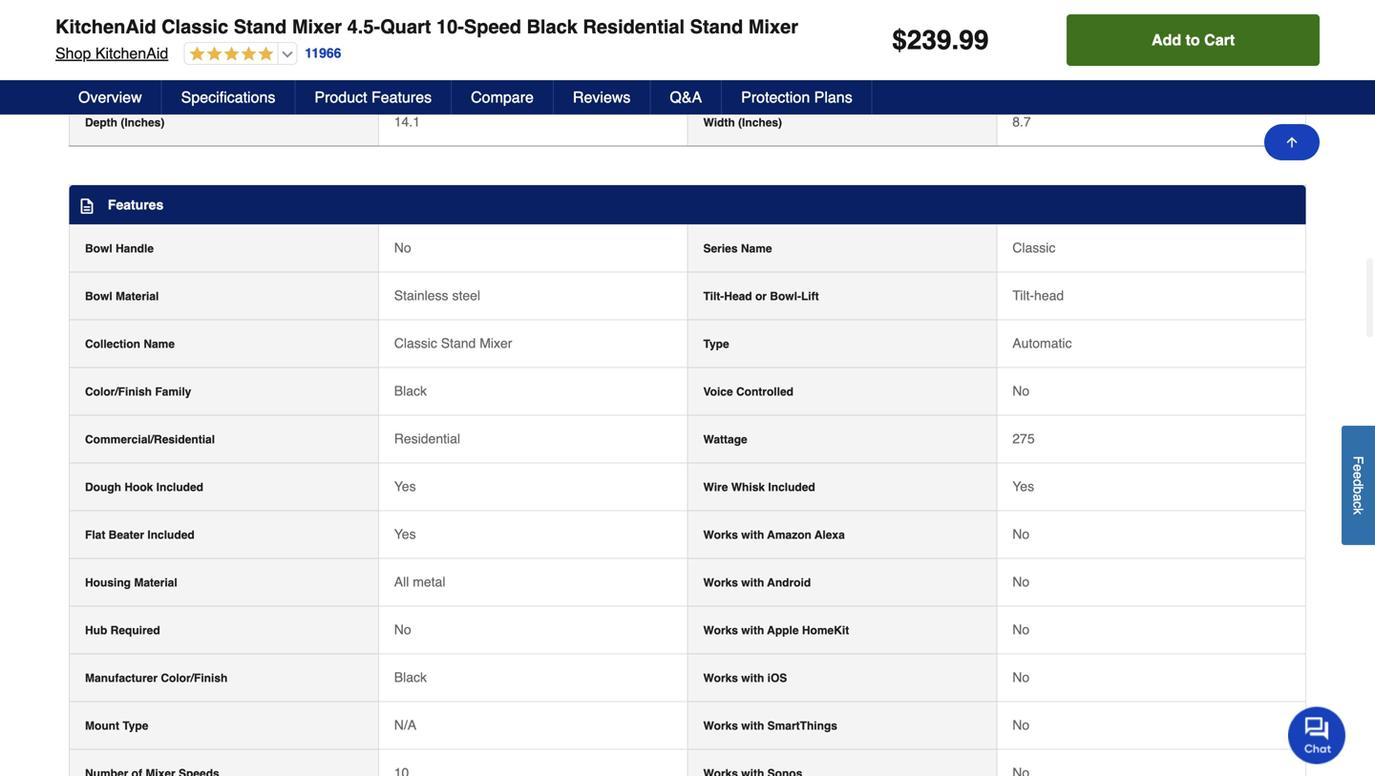 Task type: locate. For each thing, give the bounding box(es) containing it.
controlled
[[736, 385, 793, 399]]

0 vertical spatial bowl
[[85, 21, 112, 34]]

8.7
[[1012, 114, 1031, 129]]

black right the speed
[[527, 16, 578, 38]]

included right hook
[[156, 481, 203, 494]]

2 vertical spatial bowl
[[85, 290, 112, 303]]

stand down steel
[[441, 336, 476, 351]]

with left android
[[741, 576, 764, 590]]

housing material
[[85, 576, 177, 590]]

name right collection
[[144, 338, 175, 351]]

works with android
[[703, 576, 811, 590]]

tilt- up automatic
[[1012, 288, 1034, 303]]

material down handle at the left top of the page
[[116, 290, 159, 303]]

with left "ios"
[[741, 672, 764, 685]]

protection
[[741, 88, 810, 106]]

works
[[703, 529, 738, 542], [703, 576, 738, 590], [703, 624, 738, 637], [703, 672, 738, 685], [703, 719, 738, 733]]

notes image
[[79, 198, 95, 214]]

mixer up (lbs.)
[[748, 16, 798, 38]]

no
[[394, 240, 411, 255], [1012, 383, 1029, 399], [1012, 527, 1029, 542], [1012, 574, 1029, 590], [394, 622, 411, 637], [1012, 622, 1029, 637], [1012, 670, 1029, 685], [1012, 718, 1029, 733]]

bowl material
[[85, 290, 159, 303]]

hook
[[124, 481, 153, 494]]

classic stand mixer
[[394, 336, 512, 351]]

0 vertical spatial name
[[741, 242, 772, 255]]

1 horizontal spatial features
[[371, 88, 432, 106]]

kitchenaid up shop kitchenaid
[[55, 16, 156, 38]]

0 vertical spatial material
[[116, 290, 159, 303]]

amazon
[[767, 529, 812, 542]]

1 vertical spatial classic
[[1012, 240, 1055, 255]]

(inches) down overview button
[[121, 116, 165, 129]]

chat invite button image
[[1288, 706, 1346, 764]]

color/finish down collection
[[85, 385, 152, 399]]

5 with from the top
[[741, 719, 764, 733]]

works left android
[[703, 576, 738, 590]]

works down wire on the bottom right of page
[[703, 529, 738, 542]]

works for yes
[[703, 529, 738, 542]]

99
[[959, 25, 989, 55]]

capacity
[[116, 21, 163, 34]]

1 horizontal spatial mixer
[[480, 336, 512, 351]]

1 horizontal spatial residential
[[583, 16, 685, 38]]

beater
[[109, 529, 144, 542]]

2 vertical spatial classic
[[394, 336, 437, 351]]

0 vertical spatial black
[[527, 16, 578, 38]]

overview
[[78, 88, 142, 106]]

3 bowl from the top
[[85, 290, 112, 303]]

dough hook included
[[85, 481, 203, 494]]

black up n/a
[[394, 670, 427, 685]]

2 horizontal spatial stand
[[690, 16, 743, 38]]

2 works from the top
[[703, 576, 738, 590]]

classic down stainless
[[394, 336, 437, 351]]

series name
[[703, 242, 772, 255]]

mount type
[[85, 719, 148, 733]]

all metal
[[394, 574, 445, 590]]

1 vertical spatial bowl
[[85, 242, 112, 255]]

0 vertical spatial features
[[371, 88, 432, 106]]

add to cart button
[[1067, 14, 1320, 66]]

classic up tilt-head
[[1012, 240, 1055, 255]]

(inches)
[[742, 21, 786, 34], [156, 68, 200, 82], [121, 116, 165, 129], [738, 116, 782, 129]]

0 horizontal spatial type
[[123, 719, 148, 733]]

5 works from the top
[[703, 719, 738, 733]]

all
[[394, 574, 409, 590]]

classic up 4.8 stars image
[[161, 16, 228, 38]]

0 horizontal spatial tilt-
[[703, 290, 724, 303]]

1 horizontal spatial classic
[[394, 336, 437, 351]]

cart
[[1204, 31, 1235, 49]]

material right the housing
[[134, 576, 177, 590]]

1 horizontal spatial type
[[703, 338, 729, 351]]

classic
[[161, 16, 228, 38], [1012, 240, 1055, 255], [394, 336, 437, 351]]

specifications
[[181, 88, 275, 106]]

mixer down steel
[[480, 336, 512, 351]]

kitchenaid classic stand mixer 4.5-quart 10-speed black residential stand mixer
[[55, 16, 798, 38]]

with
[[741, 529, 764, 542], [741, 576, 764, 590], [741, 624, 764, 637], [741, 672, 764, 685], [741, 719, 764, 733]]

features up handle at the left top of the page
[[108, 197, 164, 212]]

product features
[[315, 88, 432, 106]]

e up b
[[1351, 472, 1366, 479]]

name right series
[[741, 242, 772, 255]]

1 vertical spatial residential
[[394, 431, 460, 446]]

kitchenaid up length
[[95, 44, 168, 62]]

reviews
[[573, 88, 631, 106]]

included right beater
[[147, 529, 195, 542]]

bowl for 48
[[85, 21, 112, 34]]

cord
[[85, 68, 112, 82]]

bowl capacity (quarts)
[[85, 21, 211, 34]]

works with smartthings
[[703, 719, 837, 733]]

works down works with ios
[[703, 719, 738, 733]]

black down classic stand mixer
[[394, 383, 427, 399]]

tilt-head or bowl-lift
[[703, 290, 819, 303]]

mixer
[[292, 16, 342, 38], [748, 16, 798, 38], [480, 336, 512, 351]]

type up voice
[[703, 338, 729, 351]]

k
[[1351, 508, 1366, 515]]

0 vertical spatial kitchenaid
[[55, 16, 156, 38]]

4 with from the top
[[741, 672, 764, 685]]

features down 48
[[371, 88, 432, 106]]

classic for classic stand mixer
[[394, 336, 437, 351]]

type
[[703, 338, 729, 351], [123, 719, 148, 733]]

with left amazon
[[741, 529, 764, 542]]

2 with from the top
[[741, 576, 764, 590]]

e up d
[[1351, 464, 1366, 472]]

tilt- left or
[[703, 290, 724, 303]]

collection
[[85, 338, 140, 351]]

4.8 stars image
[[185, 46, 273, 63]]

48
[[394, 66, 409, 82]]

classic for classic
[[1012, 240, 1055, 255]]

1 vertical spatial black
[[394, 383, 427, 399]]

1 bowl from the top
[[85, 21, 112, 34]]

add to cart
[[1152, 31, 1235, 49]]

1 horizontal spatial color/finish
[[161, 672, 228, 685]]

tilt- for head
[[1012, 288, 1034, 303]]

included right whisk
[[768, 481, 815, 494]]

material
[[116, 290, 159, 303], [134, 576, 177, 590]]

2 horizontal spatial classic
[[1012, 240, 1055, 255]]

1 vertical spatial material
[[134, 576, 177, 590]]

f e e d b a c k button
[[1342, 426, 1375, 545]]

color/finish right manufacturer
[[161, 672, 228, 685]]

name
[[741, 242, 772, 255], [144, 338, 175, 351]]

2 vertical spatial black
[[394, 670, 427, 685]]

2 bowl from the top
[[85, 242, 112, 255]]

no for works with android
[[1012, 574, 1029, 590]]

f
[[1351, 456, 1366, 464]]

1 horizontal spatial name
[[741, 242, 772, 255]]

type right mount
[[123, 719, 148, 733]]

color/finish
[[85, 385, 152, 399], [161, 672, 228, 685]]

yes for no
[[394, 527, 416, 542]]

wattage
[[703, 433, 747, 446]]

1 vertical spatial name
[[144, 338, 175, 351]]

with down works with ios
[[741, 719, 764, 733]]

0 vertical spatial type
[[703, 338, 729, 351]]

bowl up collection
[[85, 290, 112, 303]]

bowl left handle at the left top of the page
[[85, 242, 112, 255]]

mount
[[85, 719, 119, 733]]

name for collection name
[[144, 338, 175, 351]]

0 horizontal spatial classic
[[161, 16, 228, 38]]

with for all metal
[[741, 576, 764, 590]]

.
[[952, 25, 959, 55]]

bowl for stainless steel
[[85, 242, 112, 255]]

stainless
[[394, 288, 448, 303]]

bowl up shop kitchenaid
[[85, 21, 112, 34]]

stand up the weight
[[690, 16, 743, 38]]

0 horizontal spatial name
[[144, 338, 175, 351]]

height
[[703, 21, 739, 34]]

4 works from the top
[[703, 672, 738, 685]]

flat
[[85, 529, 105, 542]]

or
[[755, 290, 767, 303]]

residential
[[583, 16, 685, 38], [394, 431, 460, 446]]

0 horizontal spatial stand
[[234, 16, 287, 38]]

stand up 4.8 stars image
[[234, 16, 287, 38]]

wire
[[703, 481, 728, 494]]

3 works from the top
[[703, 624, 738, 637]]

included for no
[[147, 529, 195, 542]]

yes for yes
[[394, 479, 416, 494]]

(quarts)
[[166, 21, 211, 34]]

commercial/residential
[[85, 433, 215, 446]]

works left "ios"
[[703, 672, 738, 685]]

0 horizontal spatial color/finish
[[85, 385, 152, 399]]

1 works from the top
[[703, 529, 738, 542]]

shop kitchenaid
[[55, 44, 168, 62]]

1 vertical spatial color/finish
[[161, 672, 228, 685]]

2 e from the top
[[1351, 472, 1366, 479]]

1 vertical spatial features
[[108, 197, 164, 212]]

works up works with ios
[[703, 624, 738, 637]]

protection plans
[[741, 88, 852, 106]]

3 with from the top
[[741, 624, 764, 637]]

features
[[371, 88, 432, 106], [108, 197, 164, 212]]

1 with from the top
[[741, 529, 764, 542]]

10-
[[436, 16, 464, 38]]

mixer up 11966
[[292, 16, 342, 38]]

with for black
[[741, 672, 764, 685]]

1 horizontal spatial tilt-
[[1012, 288, 1034, 303]]

with left apple
[[741, 624, 764, 637]]

q&a
[[670, 88, 702, 106]]

4.5
[[394, 19, 413, 34]]

manufacturer color/finish
[[85, 672, 228, 685]]

(inches) down the protection
[[738, 116, 782, 129]]

included for yes
[[156, 481, 203, 494]]

compare
[[471, 88, 534, 106]]

(inches) right height
[[742, 21, 786, 34]]



Task type: describe. For each thing, give the bounding box(es) containing it.
depth
[[85, 116, 117, 129]]

239
[[907, 25, 952, 55]]

dough
[[85, 481, 121, 494]]

speed
[[464, 16, 521, 38]]

2 horizontal spatial mixer
[[748, 16, 798, 38]]

whisk
[[731, 481, 765, 494]]

series
[[703, 242, 738, 255]]

steel
[[452, 288, 480, 303]]

add
[[1152, 31, 1181, 49]]

with for n/a
[[741, 719, 764, 733]]

width (inches)
[[703, 116, 782, 129]]

quart
[[380, 16, 431, 38]]

0 horizontal spatial features
[[108, 197, 164, 212]]

hub
[[85, 624, 107, 637]]

n/a
[[394, 718, 416, 733]]

head
[[1034, 288, 1064, 303]]

hub required
[[85, 624, 160, 637]]

(inches) for width (inches)
[[738, 116, 782, 129]]

alexa
[[814, 529, 845, 542]]

with for yes
[[741, 529, 764, 542]]

d
[[1351, 479, 1366, 487]]

weight (lbs.)
[[703, 68, 772, 82]]

works with amazon alexa
[[703, 529, 845, 542]]

apple
[[767, 624, 799, 637]]

no for voice controlled
[[1012, 383, 1029, 399]]

black for voice controlled
[[394, 383, 427, 399]]

works for all metal
[[703, 576, 738, 590]]

cord length (inches)
[[85, 68, 200, 82]]

tilt-head
[[1012, 288, 1064, 303]]

product features button
[[295, 80, 452, 115]]

1 horizontal spatial stand
[[441, 336, 476, 351]]

stainless steel
[[394, 288, 480, 303]]

specifications button
[[162, 80, 295, 115]]

family
[[155, 385, 191, 399]]

features inside button
[[371, 88, 432, 106]]

0 horizontal spatial mixer
[[292, 16, 342, 38]]

f e e d b a c k
[[1351, 456, 1366, 515]]

name for series name
[[741, 242, 772, 255]]

voice
[[703, 385, 733, 399]]

product
[[315, 88, 367, 106]]

smartthings
[[767, 719, 837, 733]]

(inches) right length
[[156, 68, 200, 82]]

flat beater included
[[85, 529, 195, 542]]

a
[[1351, 494, 1366, 501]]

0 vertical spatial classic
[[161, 16, 228, 38]]

head
[[724, 290, 752, 303]]

works for no
[[703, 624, 738, 637]]

length
[[115, 68, 153, 82]]

android
[[767, 576, 811, 590]]

1 e from the top
[[1351, 464, 1366, 472]]

homekit
[[802, 624, 849, 637]]

bowl handle
[[85, 242, 154, 255]]

automatic
[[1012, 336, 1072, 351]]

with for no
[[741, 624, 764, 637]]

handle
[[116, 242, 154, 255]]

shop
[[55, 44, 91, 62]]

4.5-
[[347, 16, 380, 38]]

0 vertical spatial residential
[[583, 16, 685, 38]]

required
[[110, 624, 160, 637]]

no for works with smartthings
[[1012, 718, 1029, 733]]

metal
[[413, 574, 445, 590]]

14.1
[[394, 114, 420, 129]]

no for works with apple homekit
[[1012, 622, 1029, 637]]

width
[[703, 116, 735, 129]]

(lbs.)
[[744, 68, 772, 82]]

manufacturer
[[85, 672, 158, 685]]

housing
[[85, 576, 131, 590]]

c
[[1351, 501, 1366, 508]]

works for black
[[703, 672, 738, 685]]

compare button
[[452, 80, 554, 115]]

ios
[[767, 672, 787, 685]]

22
[[1012, 66, 1027, 82]]

lift
[[801, 290, 819, 303]]

11966
[[305, 46, 341, 61]]

overview button
[[59, 80, 162, 115]]

0 horizontal spatial residential
[[394, 431, 460, 446]]

1 vertical spatial type
[[123, 719, 148, 733]]

depth (inches)
[[85, 116, 165, 129]]

black for works with ios
[[394, 670, 427, 685]]

(inches) for depth (inches)
[[121, 116, 165, 129]]

plans
[[814, 88, 852, 106]]

material for all metal
[[134, 576, 177, 590]]

no for works with amazon alexa
[[1012, 527, 1029, 542]]

works for n/a
[[703, 719, 738, 733]]

wire whisk included
[[703, 481, 815, 494]]

voice controlled
[[703, 385, 793, 399]]

no for works with ios
[[1012, 670, 1029, 685]]

works with ios
[[703, 672, 787, 685]]

material for stainless steel
[[116, 290, 159, 303]]

protection plans button
[[722, 80, 872, 115]]

1 vertical spatial kitchenaid
[[95, 44, 168, 62]]

(inches) for height (inches)
[[742, 21, 786, 34]]

b
[[1351, 487, 1366, 494]]

works with apple homekit
[[703, 624, 849, 637]]

tilt- for head
[[703, 290, 724, 303]]

weight
[[703, 68, 741, 82]]

bowl-
[[770, 290, 801, 303]]

collection name
[[85, 338, 175, 351]]

q&a button
[[651, 80, 722, 115]]

0 vertical spatial color/finish
[[85, 385, 152, 399]]

to
[[1186, 31, 1200, 49]]

arrow up image
[[1284, 135, 1300, 150]]

275
[[1012, 431, 1035, 446]]

$
[[892, 25, 907, 55]]



Task type: vqa. For each thing, say whether or not it's contained in the screenshot.
BUZZ to the left
no



